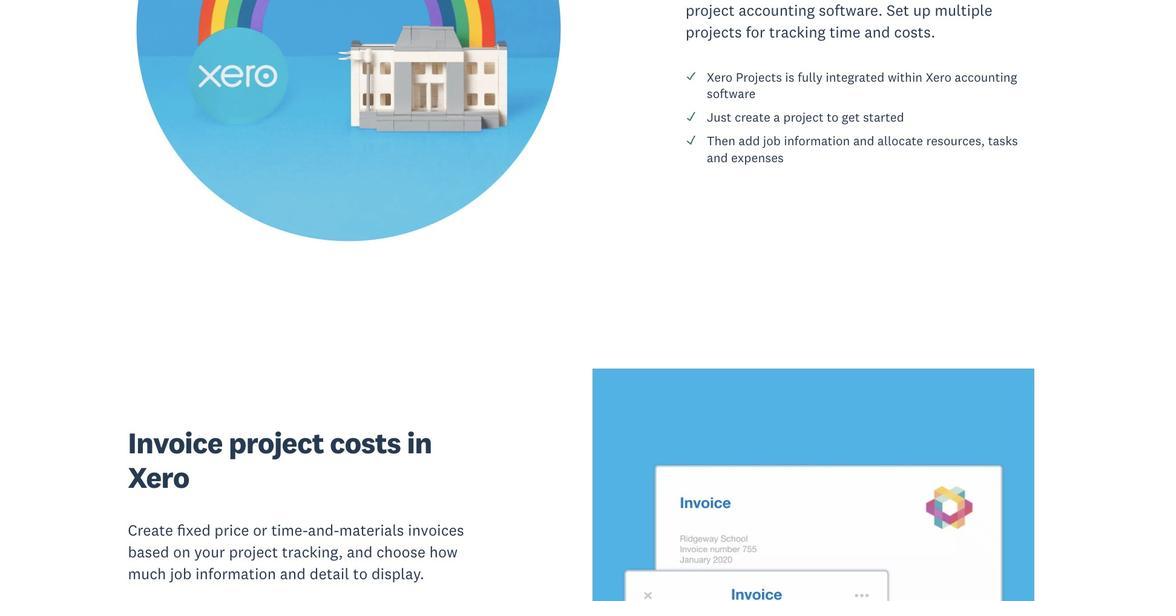 Task type: vqa. For each thing, say whether or not it's contained in the screenshot.
Plus
no



Task type: describe. For each thing, give the bounding box(es) containing it.
create
[[735, 109, 771, 126]]

accounting
[[955, 69, 1018, 86]]

is
[[786, 69, 795, 86]]

software
[[707, 86, 756, 102]]

xero projects is fully integrated within xero accounting software
[[707, 69, 1018, 102]]

fixed
[[177, 521, 211, 540]]

your
[[194, 543, 225, 562]]

projects
[[736, 69, 783, 86]]

resources,
[[927, 133, 986, 149]]

xero inside invoice project costs in xero
[[128, 459, 189, 496]]

much
[[128, 564, 166, 584]]

and down the materials
[[347, 543, 373, 562]]

project inside invoice project costs in xero
[[229, 425, 324, 462]]

two xero invoices based on project tracking details display project time and costs. image
[[593, 369, 1035, 601]]

information inside the 'create fixed price or time-and-materials invoices based on your project tracking, and choose how much job information and detail to display.'
[[196, 564, 276, 584]]

based
[[128, 543, 169, 562]]

and down then
[[707, 149, 729, 166]]

time-
[[271, 521, 308, 540]]

allocate
[[878, 133, 924, 149]]

materials
[[339, 521, 404, 540]]

get
[[842, 109, 861, 126]]

just
[[707, 109, 732, 126]]

add
[[739, 133, 761, 149]]

included image for just create a project to get started
[[686, 111, 697, 122]]

information inside then add job information and allocate resources, tasks and expenses
[[785, 133, 851, 149]]

job inside the 'create fixed price or time-and-materials invoices based on your project tracking, and choose how much job information and detail to display.'
[[170, 564, 192, 584]]

fully
[[798, 69, 823, 86]]

and down get
[[854, 133, 875, 149]]

started
[[864, 109, 905, 126]]

included image
[[686, 135, 697, 145]]

then
[[707, 133, 736, 149]]



Task type: locate. For each thing, give the bounding box(es) containing it.
to
[[827, 109, 839, 126], [353, 564, 368, 584]]

just create a project to get started
[[707, 109, 905, 126]]

to left get
[[827, 109, 839, 126]]

integrated
[[826, 69, 885, 86]]

information down the just create a project to get started
[[785, 133, 851, 149]]

invoices
[[408, 521, 464, 540]]

to right detail
[[353, 564, 368, 584]]

price
[[215, 521, 249, 540]]

project
[[784, 109, 824, 126], [229, 425, 324, 462], [229, 543, 278, 562]]

costs
[[330, 425, 401, 462]]

display.
[[372, 564, 425, 584]]

create fixed price or time-and-materials invoices based on your project tracking, and choose how much job information and detail to display.
[[128, 521, 464, 584]]

on
[[173, 543, 191, 562]]

2 included image from the top
[[686, 111, 697, 122]]

1 horizontal spatial to
[[827, 109, 839, 126]]

1 horizontal spatial information
[[785, 133, 851, 149]]

and down tracking,
[[280, 564, 306, 584]]

1 included image from the top
[[686, 71, 697, 82]]

0 horizontal spatial information
[[196, 564, 276, 584]]

1 vertical spatial job
[[170, 564, 192, 584]]

tasks
[[989, 133, 1019, 149]]

project inside the 'create fixed price or time-and-materials invoices based on your project tracking, and choose how much job information and detail to display.'
[[229, 543, 278, 562]]

job inside then add job information and allocate resources, tasks and expenses
[[764, 133, 781, 149]]

invoice
[[128, 425, 223, 462]]

xero right within
[[926, 69, 952, 86]]

xero
[[707, 69, 733, 86], [926, 69, 952, 86], [128, 459, 189, 496]]

xero up create
[[128, 459, 189, 496]]

choose
[[377, 543, 426, 562]]

then add job information and allocate resources, tasks and expenses
[[707, 133, 1019, 166]]

1 vertical spatial project
[[229, 425, 324, 462]]

0 horizontal spatial job
[[170, 564, 192, 584]]

within
[[888, 69, 923, 86]]

1 horizontal spatial job
[[764, 133, 781, 149]]

2 vertical spatial project
[[229, 543, 278, 562]]

0 vertical spatial to
[[827, 109, 839, 126]]

detail
[[310, 564, 349, 584]]

or
[[253, 521, 268, 540]]

0 horizontal spatial to
[[353, 564, 368, 584]]

information down your
[[196, 564, 276, 584]]

a
[[774, 109, 781, 126]]

in
[[407, 425, 432, 462]]

job
[[764, 133, 781, 149], [170, 564, 192, 584]]

included image
[[686, 71, 697, 82], [686, 111, 697, 122]]

included image for xero projects is fully integrated within xero accounting software
[[686, 71, 697, 82]]

create
[[128, 521, 173, 540]]

job up expenses
[[764, 133, 781, 149]]

1 vertical spatial included image
[[686, 111, 697, 122]]

expenses
[[732, 149, 784, 166]]

0 vertical spatial job
[[764, 133, 781, 149]]

xero up "software"
[[707, 69, 733, 86]]

1 horizontal spatial xero
[[707, 69, 733, 86]]

and-
[[308, 521, 339, 540]]

to inside the 'create fixed price or time-and-materials invoices based on your project tracking, and choose how much job information and detail to display.'
[[353, 564, 368, 584]]

invoice project costs in xero
[[128, 425, 432, 496]]

information
[[785, 133, 851, 149], [196, 564, 276, 584]]

job down on
[[170, 564, 192, 584]]

2 horizontal spatial xero
[[926, 69, 952, 86]]

0 vertical spatial information
[[785, 133, 851, 149]]

0 vertical spatial included image
[[686, 71, 697, 82]]

1 vertical spatial to
[[353, 564, 368, 584]]

and
[[854, 133, 875, 149], [707, 149, 729, 166], [347, 543, 373, 562], [280, 564, 306, 584]]

1 vertical spatial information
[[196, 564, 276, 584]]

how
[[430, 543, 458, 562]]

0 horizontal spatial xero
[[128, 459, 189, 496]]

0 vertical spatial project
[[784, 109, 824, 126]]

tracking,
[[282, 543, 343, 562]]



